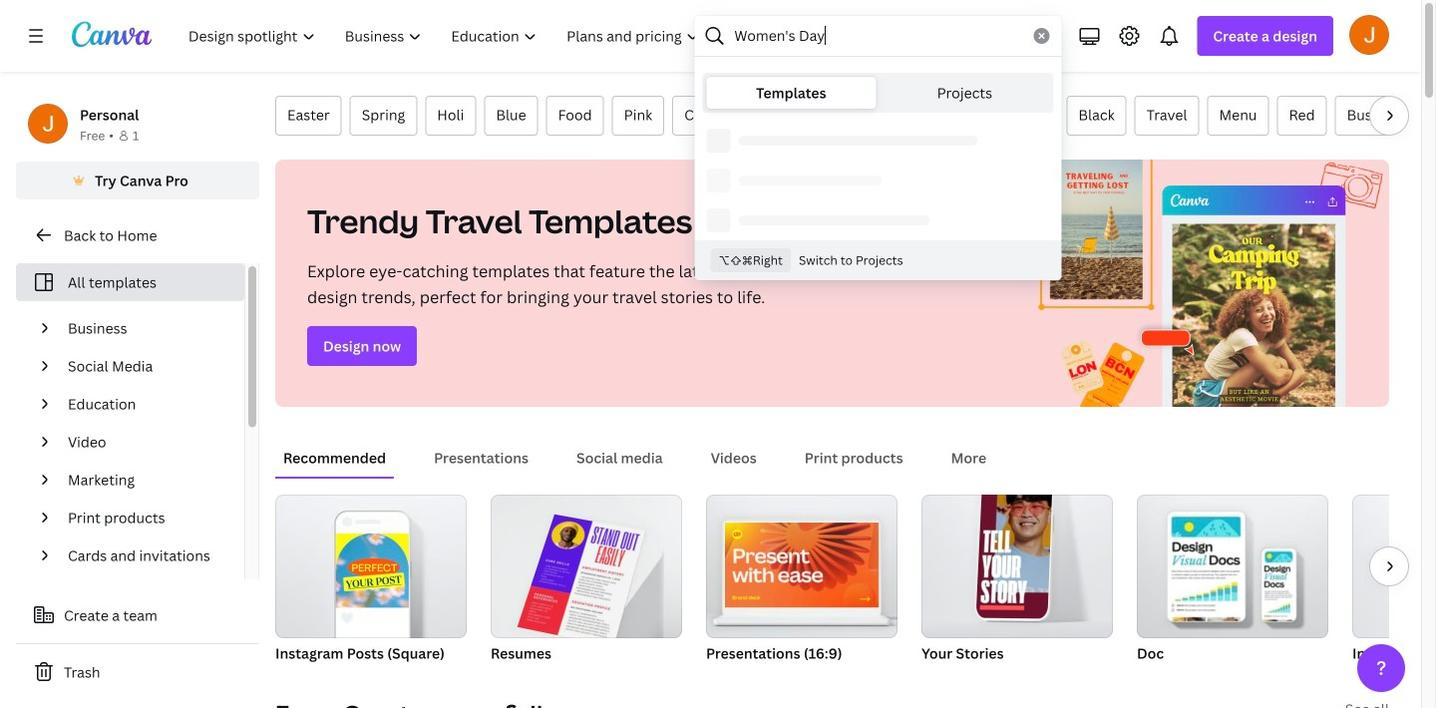 Task type: locate. For each thing, give the bounding box(es) containing it.
your story image
[[976, 483, 1053, 619], [922, 495, 1113, 639]]

instagram post (square) image
[[275, 495, 467, 639], [336, 534, 409, 608]]

instagram story image
[[1353, 495, 1437, 639]]

doc image
[[1137, 495, 1329, 639], [1137, 495, 1329, 639]]

resume image
[[491, 495, 682, 639], [517, 515, 646, 647]]

trendy travel templates image
[[1019, 160, 1390, 407]]

presentation (16:9) image
[[706, 495, 898, 639], [725, 523, 879, 608]]

None search field
[[695, 16, 1062, 280]]



Task type: vqa. For each thing, say whether or not it's contained in the screenshot.
Presentation (16:9) Image
yes



Task type: describe. For each thing, give the bounding box(es) containing it.
Search search field
[[735, 17, 1022, 55]]

top level navigation element
[[176, 16, 775, 56]]

jeremy miller image
[[1350, 15, 1390, 55]]



